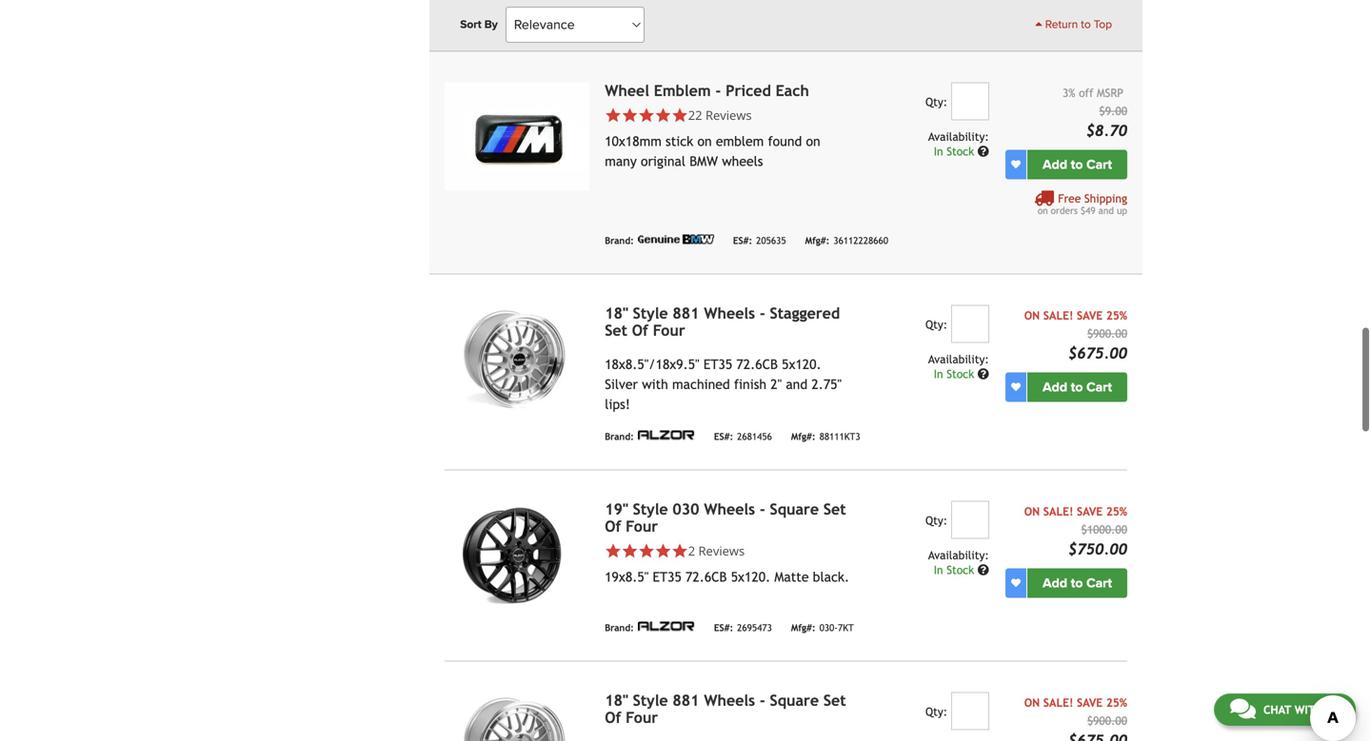 Task type: describe. For each thing, give the bounding box(es) containing it.
es#: 2695473
[[714, 623, 772, 634]]

2 2 reviews link from the left
[[688, 543, 745, 560]]

set for 18" style 881 wheels - staggered set of four
[[605, 322, 627, 339]]

square for 19" style 030 wheels - square set of four
[[770, 501, 819, 518]]

add to cart for $675.00
[[1043, 379, 1112, 395]]

reviews for priced
[[706, 106, 752, 124]]

es#: for staggered
[[714, 431, 733, 442]]

silver
[[605, 377, 638, 392]]

1 22 reviews link from the left
[[605, 106, 851, 124]]

et35 for 881
[[704, 357, 733, 372]]

chat with us
[[1264, 704, 1340, 717]]

star image down 030
[[672, 543, 688, 560]]

four for 18" style 881 wheels - square set of four
[[626, 709, 658, 727]]

return to top link
[[1035, 16, 1112, 33]]

stick
[[666, 134, 694, 149]]

add to wish list image
[[1011, 160, 1021, 169]]

205635
[[756, 235, 786, 246]]

emblem
[[654, 82, 711, 99]]

us
[[1326, 704, 1340, 717]]

brand: for 18"
[[605, 431, 634, 442]]

18x8.5"/18x9.5" et35 72.6cb 5x120. silver with machined finish 2" and 2.75" lips!
[[605, 357, 842, 412]]

add to wish list image for $750.00
[[1011, 579, 1021, 588]]

et35 for 030
[[653, 570, 682, 585]]

of for 19" style 030 wheels - square set of four
[[605, 518, 621, 535]]

genuine bmw - corporate logo image
[[638, 235, 714, 244]]

$675.00
[[1068, 345, 1128, 362]]

72.6cb for 881
[[737, 357, 778, 372]]

es#: 205635
[[733, 235, 786, 246]]

1 brand: from the top
[[605, 12, 634, 23]]

- for 18" style 881 wheels - square set of four
[[760, 692, 765, 710]]

square for 18" style 881 wheels - square set of four
[[770, 692, 819, 710]]

save for $675.00
[[1077, 309, 1103, 322]]

wheel emblem - priced each link
[[605, 82, 809, 99]]

5x120. for staggered
[[782, 357, 821, 372]]

88111kt3
[[820, 431, 861, 442]]

msrp
[[1097, 86, 1124, 99]]

3 on from the top
[[1024, 696, 1040, 710]]

10x18mm
[[605, 134, 662, 149]]

mfg#: 36112228660
[[805, 235, 889, 246]]

question circle image
[[978, 146, 989, 157]]

on sale!                         save 25% $900.00 $675.00
[[1024, 309, 1128, 362]]

$1000.00
[[1081, 523, 1128, 536]]

es#2695473 - 030-7kt - 19" style 030 wheels - square set of four - 19x8.5" et35 72.6cb 5x120. matte black. - alzor - bmw mini image
[[445, 501, 590, 610]]

to left top
[[1081, 18, 1091, 31]]

in for 19" style 030 wheels - square set of four
[[934, 564, 943, 577]]

sort
[[460, 18, 482, 31]]

availability: for 18" style 881 wheels - staggered set of four
[[928, 353, 989, 366]]

question circle image for 19" style 030 wheels - square set of four
[[978, 565, 989, 576]]

orders
[[1051, 205, 1078, 216]]

3 25% from the top
[[1106, 696, 1128, 710]]

star image up "19x8.5""
[[638, 543, 655, 560]]

stock for 18" style 881 wheels - staggered set of four
[[947, 367, 974, 381]]

2.75"
[[812, 377, 842, 392]]

$9.00
[[1099, 104, 1128, 117]]

return
[[1045, 18, 1078, 31]]

sort by
[[460, 18, 498, 31]]

- for 18" style 881 wheels - staggered set of four
[[760, 305, 765, 322]]

2681456
[[737, 431, 772, 442]]

free
[[1058, 192, 1081, 205]]

on sale!                         save 25% $1000.00 $750.00
[[1024, 505, 1128, 558]]

brand: for 19"
[[605, 623, 634, 634]]

in stock for 18" style 881 wheels - staggered set of four
[[934, 367, 978, 381]]

star image left 2
[[655, 543, 672, 560]]

mfg#: for square
[[791, 623, 816, 634]]

staggered
[[770, 305, 840, 322]]

on sale!                         save 25%
[[1024, 696, 1128, 710]]

to for $750.00's add to wish list icon
[[1071, 575, 1083, 592]]

black.
[[813, 570, 850, 585]]

on for $750.00
[[1024, 505, 1040, 518]]

chat with us link
[[1214, 694, 1356, 727]]

add for $750.00
[[1043, 575, 1068, 592]]

18x8.5"/18x9.5"
[[605, 357, 700, 372]]

22 reviews
[[688, 106, 752, 124]]

style for 18" style 881 wheels - square set of four
[[633, 692, 668, 710]]

1 add from the top
[[1043, 156, 1068, 173]]

alzor - corporate logo image for 881
[[638, 430, 695, 440]]

up
[[1117, 205, 1128, 216]]

original
[[641, 154, 686, 169]]

mfg#: 030-7kt
[[791, 623, 854, 634]]

881 for 18" style 881 wheels - staggered set of four
[[673, 305, 700, 322]]

many
[[605, 154, 637, 169]]

off
[[1079, 86, 1094, 99]]

wheel
[[605, 82, 649, 99]]

in stock for 19" style 030 wheels - square set of four
[[934, 564, 978, 577]]

3 sale! from the top
[[1044, 696, 1074, 710]]

shipping
[[1085, 192, 1128, 205]]

bmw
[[690, 154, 718, 169]]

2695473
[[737, 623, 772, 634]]

add to cart button for $750.00
[[1028, 569, 1128, 598]]

19x8.5" et35 72.6cb 5x120. matte black.
[[605, 570, 850, 585]]

four for 18" style 881 wheels - staggered set of four
[[653, 322, 685, 339]]

$49
[[1081, 205, 1096, 216]]

qty: for wheel emblem - priced each
[[926, 95, 948, 108]]

4 qty: from the top
[[926, 705, 948, 719]]

free shipping on orders $49 and up
[[1038, 192, 1128, 216]]

030
[[673, 501, 700, 518]]

$8.70
[[1086, 122, 1128, 139]]

caret up image
[[1035, 18, 1042, 30]]

030-
[[820, 623, 838, 634]]

19" style 030 wheels - square set of four
[[605, 501, 846, 535]]

1 alzor - corporate logo image from the top
[[638, 11, 695, 21]]

in stock for wheel emblem - priced each
[[934, 145, 978, 158]]

on for orders
[[1038, 205, 1048, 216]]

22
[[688, 106, 702, 124]]

found
[[768, 134, 802, 149]]

sale! for $675.00
[[1044, 309, 1074, 322]]

lips!
[[605, 397, 630, 412]]

1 horizontal spatial on
[[806, 134, 821, 149]]

by
[[484, 18, 498, 31]]

es#205635 - 36112228660 - wheel emblem - priced each - 10x18mm stick on emblem found on many original bmw wheels - genuine bmw - bmw image
[[445, 82, 590, 191]]

add to cart for $750.00
[[1043, 575, 1112, 592]]



Task type: vqa. For each thing, say whether or not it's contained in the screenshot.
the bottom 2.0T
no



Task type: locate. For each thing, give the bounding box(es) containing it.
1 vertical spatial of
[[605, 518, 621, 535]]

stock for 19" style 030 wheels - square set of four
[[947, 564, 974, 577]]

stock for wheel emblem - priced each
[[947, 145, 974, 158]]

0 vertical spatial add to cart
[[1043, 156, 1112, 173]]

3 save from the top
[[1077, 696, 1103, 710]]

and
[[1099, 205, 1114, 216], [786, 377, 808, 392]]

2 vertical spatial save
[[1077, 696, 1103, 710]]

to for add to wish list image
[[1071, 156, 1083, 173]]

- down 2695473
[[760, 692, 765, 710]]

0 vertical spatial set
[[605, 322, 627, 339]]

wheels
[[704, 305, 755, 322], [704, 501, 755, 518], [704, 692, 755, 710]]

1 horizontal spatial 5x120.
[[782, 357, 821, 372]]

1 in from the top
[[934, 145, 943, 158]]

reviews
[[706, 106, 752, 124], [699, 543, 745, 560]]

square inside 19" style 030 wheels - square set of four
[[770, 501, 819, 518]]

1 vertical spatial $900.00
[[1087, 714, 1128, 728]]

sale! inside on sale!                         save 25% $900.00 $675.00
[[1044, 309, 1074, 322]]

2 vertical spatial stock
[[947, 564, 974, 577]]

1 stock from the top
[[947, 145, 974, 158]]

2 question circle image from the top
[[978, 565, 989, 576]]

72.6cb down 2 reviews
[[686, 570, 727, 585]]

1 $900.00 from the top
[[1087, 327, 1128, 340]]

add to cart button down $750.00
[[1028, 569, 1128, 598]]

0 vertical spatial 18"
[[605, 305, 628, 322]]

set for 18" style 881 wheels - square set of four
[[824, 692, 846, 710]]

1 horizontal spatial 72.6cb
[[737, 357, 778, 372]]

mfg#: 88111kt3
[[791, 431, 861, 442]]

cart for $750.00
[[1087, 575, 1112, 592]]

2 add to cart button from the top
[[1028, 373, 1128, 402]]

1 wheels from the top
[[704, 305, 755, 322]]

0 horizontal spatial et35
[[653, 570, 682, 585]]

1 vertical spatial add to cart button
[[1028, 373, 1128, 402]]

2 18" from the top
[[605, 692, 628, 710]]

- up 22 reviews at the right top of page
[[716, 82, 721, 99]]

wheels inside 18" style 881 wheels - square set of four
[[704, 692, 755, 710]]

et35 inside '18x8.5"/18x9.5" et35 72.6cb 5x120. silver with machined finish 2" and 2.75" lips!'
[[704, 357, 733, 372]]

1 vertical spatial 25%
[[1106, 505, 1128, 518]]

1 add to wish list image from the top
[[1011, 383, 1021, 392]]

1 save from the top
[[1077, 309, 1103, 322]]

wheels for 18" style 881 wheels - staggered set of four
[[704, 305, 755, 322]]

5x120. up 2.75"
[[782, 357, 821, 372]]

reviews up emblem
[[706, 106, 752, 124]]

1 vertical spatial set
[[824, 501, 846, 518]]

881 for 18" style 881 wheels - square set of four
[[673, 692, 700, 710]]

four
[[653, 322, 685, 339], [626, 518, 658, 535], [626, 709, 658, 727]]

18" style 881 wheels - staggered set of four
[[605, 305, 840, 339]]

0 horizontal spatial on
[[698, 134, 712, 149]]

to
[[1081, 18, 1091, 31], [1071, 156, 1083, 173], [1071, 379, 1083, 395], [1071, 575, 1083, 592]]

with inside '18x8.5"/18x9.5" et35 72.6cb 5x120. silver with machined finish 2" and 2.75" lips!'
[[642, 377, 668, 392]]

0 vertical spatial add to cart button
[[1028, 150, 1128, 179]]

add up 'free'
[[1043, 156, 1068, 173]]

of
[[632, 322, 648, 339], [605, 518, 621, 535], [605, 709, 621, 727]]

1 vertical spatial with
[[1295, 704, 1323, 717]]

on up bmw
[[698, 134, 712, 149]]

18" inside 18" style 881 wheels - square set of four
[[605, 692, 628, 710]]

72.6cb inside '18x8.5"/18x9.5" et35 72.6cb 5x120. silver with machined finish 2" and 2.75" lips!'
[[737, 357, 778, 372]]

to up 'free'
[[1071, 156, 1083, 173]]

1 vertical spatial in stock
[[934, 367, 978, 381]]

1 add to cart from the top
[[1043, 156, 1112, 173]]

$900.00
[[1087, 327, 1128, 340], [1087, 714, 1128, 728]]

add to cart button
[[1028, 150, 1128, 179], [1028, 373, 1128, 402], [1028, 569, 1128, 598]]

add
[[1043, 156, 1068, 173], [1043, 379, 1068, 395], [1043, 575, 1068, 592]]

qty: for 19" style 030 wheels - square set of four
[[926, 514, 948, 527]]

save for $750.00
[[1077, 505, 1103, 518]]

1 vertical spatial stock
[[947, 367, 974, 381]]

1 horizontal spatial et35
[[704, 357, 733, 372]]

0 vertical spatial style
[[633, 305, 668, 322]]

on inside free shipping on orders $49 and up
[[1038, 205, 1048, 216]]

2 stock from the top
[[947, 367, 974, 381]]

wheels inside 18" style 881 wheels - staggered set of four
[[704, 305, 755, 322]]

2 $900.00 from the top
[[1087, 714, 1128, 728]]

es#:
[[733, 235, 752, 246], [714, 431, 733, 442], [714, 623, 733, 634]]

qty: for 18" style 881 wheels - staggered set of four
[[926, 318, 948, 331]]

star image
[[622, 107, 638, 124], [672, 107, 688, 124], [638, 543, 655, 560], [655, 543, 672, 560], [672, 543, 688, 560]]

0 vertical spatial cart
[[1087, 156, 1112, 173]]

2 vertical spatial set
[[824, 692, 846, 710]]

2 qty: from the top
[[926, 318, 948, 331]]

2 vertical spatial of
[[605, 709, 621, 727]]

square inside 18" style 881 wheels - square set of four
[[770, 692, 819, 710]]

1 vertical spatial and
[[786, 377, 808, 392]]

four inside 18" style 881 wheels - square set of four
[[626, 709, 658, 727]]

style inside 19" style 030 wheels - square set of four
[[633, 501, 668, 518]]

2 22 reviews link from the left
[[688, 106, 752, 124]]

1 vertical spatial 72.6cb
[[686, 570, 727, 585]]

star image
[[605, 107, 622, 124], [638, 107, 655, 124], [655, 107, 672, 124], [605, 543, 622, 560], [622, 543, 638, 560]]

on inside on sale!                         save 25% $900.00 $675.00
[[1024, 309, 1040, 322]]

1 vertical spatial es#:
[[714, 431, 733, 442]]

set inside 18" style 881 wheels - staggered set of four
[[605, 322, 627, 339]]

wheels inside 19" style 030 wheels - square set of four
[[704, 501, 755, 518]]

2 in from the top
[[934, 367, 943, 381]]

reviews for wheels
[[699, 543, 745, 560]]

add to cart down $750.00
[[1043, 575, 1112, 592]]

star image down emblem on the top of the page
[[672, 107, 688, 124]]

of for 18" style 881 wheels - square set of four
[[605, 709, 621, 727]]

add to cart button up 'free'
[[1028, 150, 1128, 179]]

$900.00 down the on sale!                         save 25%
[[1087, 714, 1128, 728]]

$750.00
[[1068, 541, 1128, 558]]

stock
[[947, 145, 974, 158], [947, 367, 974, 381], [947, 564, 974, 577]]

- inside 18" style 881 wheels - square set of four
[[760, 692, 765, 710]]

2 vertical spatial sale!
[[1044, 696, 1074, 710]]

2 vertical spatial 25%
[[1106, 696, 1128, 710]]

2 881 from the top
[[673, 692, 700, 710]]

question circle image for 18" style 881 wheels - staggered set of four
[[978, 368, 989, 380]]

0 vertical spatial square
[[770, 501, 819, 518]]

0 horizontal spatial 72.6cb
[[686, 570, 727, 585]]

0 vertical spatial reviews
[[706, 106, 752, 124]]

in for wheel emblem - priced each
[[934, 145, 943, 158]]

0 vertical spatial add
[[1043, 156, 1068, 173]]

5x120. left matte
[[731, 570, 771, 585]]

2 vertical spatial add to cart
[[1043, 575, 1112, 592]]

mfg#: for staggered
[[791, 431, 816, 442]]

1 on from the top
[[1024, 309, 1040, 322]]

brand: down lips! on the bottom left of page
[[605, 431, 634, 442]]

3 cart from the top
[[1087, 575, 1112, 592]]

es#: left 2681456 at the bottom right of page
[[714, 431, 733, 442]]

1 vertical spatial 881
[[673, 692, 700, 710]]

1 vertical spatial add to cart
[[1043, 379, 1112, 395]]

wheels
[[722, 154, 763, 169]]

3 style from the top
[[633, 692, 668, 710]]

1 881 from the top
[[673, 305, 700, 322]]

0 vertical spatial add to wish list image
[[1011, 383, 1021, 392]]

save
[[1077, 309, 1103, 322], [1077, 505, 1103, 518], [1077, 696, 1103, 710]]

on right found
[[806, 134, 821, 149]]

18" style 881 wheels - square set of four link
[[605, 692, 846, 727]]

alzor - corporate logo image down the machined
[[638, 430, 695, 440]]

2 availability: from the top
[[928, 353, 989, 366]]

881 inside 18" style 881 wheels - square set of four
[[673, 692, 700, 710]]

wheels for 19" style 030 wheels - square set of four
[[704, 501, 755, 518]]

0 vertical spatial sale!
[[1044, 309, 1074, 322]]

18" for 18" style 881 wheels - square set of four
[[605, 692, 628, 710]]

0 vertical spatial and
[[1099, 205, 1114, 216]]

comments image
[[1230, 698, 1256, 721]]

1 square from the top
[[770, 501, 819, 518]]

- left staggered
[[760, 305, 765, 322]]

0 vertical spatial question circle image
[[978, 368, 989, 380]]

3 qty: from the top
[[926, 514, 948, 527]]

wheels down the es#: 2695473
[[704, 692, 755, 710]]

2 25% from the top
[[1106, 505, 1128, 518]]

and inside '18x8.5"/18x9.5" et35 72.6cb 5x120. silver with machined finish 2" and 2.75" lips!'
[[786, 377, 808, 392]]

brand: up the wheel
[[605, 12, 634, 23]]

25% for $675.00
[[1106, 309, 1128, 322]]

- inside 18" style 881 wheels - staggered set of four
[[760, 305, 765, 322]]

wheels right 030
[[704, 501, 755, 518]]

1 qty: from the top
[[926, 95, 948, 108]]

0 vertical spatial 881
[[673, 305, 700, 322]]

to down $675.00
[[1071, 379, 1083, 395]]

availability: for 19" style 030 wheels - square set of four
[[928, 549, 989, 562]]

2 sale! from the top
[[1044, 505, 1074, 518]]

cart up shipping at the top right of the page
[[1087, 156, 1112, 173]]

18" inside 18" style 881 wheels - staggered set of four
[[605, 305, 628, 322]]

on
[[698, 134, 712, 149], [806, 134, 821, 149], [1038, 205, 1048, 216]]

5x120. for square
[[731, 570, 771, 585]]

1 question circle image from the top
[[978, 368, 989, 380]]

style for 19" style 030 wheels - square set of four
[[633, 501, 668, 518]]

set for 19" style 030 wheels - square set of four
[[824, 501, 846, 518]]

add for $675.00
[[1043, 379, 1068, 395]]

0 vertical spatial es#:
[[733, 235, 752, 246]]

mfg#: left 88111kt3 at the bottom of page
[[791, 431, 816, 442]]

-
[[716, 82, 721, 99], [760, 305, 765, 322], [760, 501, 765, 518], [760, 692, 765, 710]]

es#: left 205635
[[733, 235, 752, 246]]

save inside on sale!                         save 25% $900.00 $675.00
[[1077, 309, 1103, 322]]

chat
[[1264, 704, 1291, 717]]

save inside on sale!                         save 25% $1000.00 $750.00
[[1077, 505, 1103, 518]]

2 vertical spatial wheels
[[704, 692, 755, 710]]

0 vertical spatial wheels
[[704, 305, 755, 322]]

22 reviews link down the 'wheel emblem - priced each'
[[688, 106, 752, 124]]

style
[[633, 305, 668, 322], [633, 501, 668, 518], [633, 692, 668, 710]]

25% for $750.00
[[1106, 505, 1128, 518]]

10x18mm stick on emblem found on many original bmw wheels
[[605, 134, 821, 169]]

19"
[[605, 501, 628, 518]]

3%
[[1063, 86, 1076, 99]]

add to cart down $675.00
[[1043, 379, 1112, 395]]

2 add to cart from the top
[[1043, 379, 1112, 395]]

1 vertical spatial wheels
[[704, 501, 755, 518]]

7kt
[[838, 623, 854, 634]]

et35 up the machined
[[704, 357, 733, 372]]

set inside 18" style 881 wheels - square set of four
[[824, 692, 846, 710]]

2 style from the top
[[633, 501, 668, 518]]

1 sale! from the top
[[1044, 309, 1074, 322]]

add to wish list image for $675.00
[[1011, 383, 1021, 392]]

72.6cb for 030
[[686, 570, 727, 585]]

set
[[605, 322, 627, 339], [824, 501, 846, 518], [824, 692, 846, 710]]

add to wish list image
[[1011, 383, 1021, 392], [1011, 579, 1021, 588]]

0 vertical spatial et35
[[704, 357, 733, 372]]

5x120. inside '18x8.5"/18x9.5" et35 72.6cb 5x120. silver with machined finish 2" and 2.75" lips!'
[[782, 357, 821, 372]]

style inside 18" style 881 wheels - staggered set of four
[[633, 305, 668, 322]]

add down on sale!                         save 25% $1000.00 $750.00
[[1043, 575, 1068, 592]]

et35
[[704, 357, 733, 372], [653, 570, 682, 585]]

2 wheels from the top
[[704, 501, 755, 518]]

of inside 19" style 030 wheels - square set of four
[[605, 518, 621, 535]]

1 cart from the top
[[1087, 156, 1112, 173]]

sale! inside on sale!                         save 25% $1000.00 $750.00
[[1044, 505, 1074, 518]]

1 vertical spatial style
[[633, 501, 668, 518]]

1 style from the top
[[633, 305, 668, 322]]

1 vertical spatial save
[[1077, 505, 1103, 518]]

36112228660
[[834, 235, 889, 246]]

1 horizontal spatial with
[[1295, 704, 1323, 717]]

0 horizontal spatial 5x120.
[[731, 570, 771, 585]]

- for 19" style 030 wheels - square set of four
[[760, 501, 765, 518]]

es#: 2681456
[[714, 431, 772, 442]]

each
[[776, 82, 809, 99]]

1 vertical spatial reviews
[[699, 543, 745, 560]]

- inside 19" style 030 wheels - square set of four
[[760, 501, 765, 518]]

0 vertical spatial in
[[934, 145, 943, 158]]

19x8.5"
[[605, 570, 649, 585]]

0 vertical spatial $900.00
[[1087, 327, 1128, 340]]

to down $750.00
[[1071, 575, 1083, 592]]

machined
[[672, 377, 730, 392]]

et35 right "19x8.5""
[[653, 570, 682, 585]]

mfg#:
[[805, 235, 830, 246], [791, 431, 816, 442], [791, 623, 816, 634]]

1 add to cart button from the top
[[1028, 150, 1128, 179]]

sale!
[[1044, 309, 1074, 322], [1044, 505, 1074, 518], [1044, 696, 1074, 710]]

brand: for wheel
[[605, 235, 634, 246]]

2"
[[771, 377, 782, 392]]

cart for $675.00
[[1087, 379, 1112, 395]]

1 availability: from the top
[[928, 130, 989, 143]]

1 vertical spatial cart
[[1087, 379, 1112, 395]]

0 vertical spatial 25%
[[1106, 309, 1128, 322]]

set up black. in the right of the page
[[824, 501, 846, 518]]

18" style 881 wheels - staggered set of four link
[[605, 305, 840, 339]]

2 vertical spatial in
[[934, 564, 943, 577]]

0 vertical spatial mfg#:
[[805, 235, 830, 246]]

four inside 19" style 030 wheels - square set of four
[[626, 518, 658, 535]]

0 horizontal spatial with
[[642, 377, 668, 392]]

es#2681455 - 88112kt - 18" style 881 wheels - square set of four  - 18x9.5" et35 5x120 72.6cb. silver with machined finish 2.75" lips! - alzor - bmw image
[[445, 693, 590, 742]]

2 vertical spatial mfg#:
[[791, 623, 816, 634]]

1 vertical spatial square
[[770, 692, 819, 710]]

add to cart up 'free'
[[1043, 156, 1112, 173]]

question circle image
[[978, 368, 989, 380], [978, 565, 989, 576]]

3 add to cart from the top
[[1043, 575, 1112, 592]]

1 18" from the top
[[605, 305, 628, 322]]

2 brand: from the top
[[605, 235, 634, 246]]

3 in from the top
[[934, 564, 943, 577]]

1 vertical spatial add
[[1043, 379, 1068, 395]]

style for 18" style 881 wheels - staggered set of four
[[633, 305, 668, 322]]

brand:
[[605, 12, 634, 23], [605, 235, 634, 246], [605, 431, 634, 442], [605, 623, 634, 634]]

1 vertical spatial sale!
[[1044, 505, 1074, 518]]

3 brand: from the top
[[605, 431, 634, 442]]

alzor - corporate logo image
[[638, 11, 695, 21], [638, 430, 695, 440], [638, 621, 695, 632]]

0 vertical spatial with
[[642, 377, 668, 392]]

on for emblem
[[698, 134, 712, 149]]

on for $675.00
[[1024, 309, 1040, 322]]

None number field
[[951, 82, 989, 120], [951, 305, 989, 343], [951, 501, 989, 539], [951, 693, 989, 731], [951, 82, 989, 120], [951, 305, 989, 343], [951, 501, 989, 539], [951, 693, 989, 731]]

brand: left genuine bmw - corporate logo
[[605, 235, 634, 246]]

square
[[770, 501, 819, 518], [770, 692, 819, 710]]

star image down the wheel
[[622, 107, 638, 124]]

3 stock from the top
[[947, 564, 974, 577]]

2 vertical spatial availability:
[[928, 549, 989, 562]]

wheels for 18" style 881 wheels - square set of four
[[704, 692, 755, 710]]

18" for 18" style 881 wheels - staggered set of four
[[605, 305, 628, 322]]

25% inside on sale!                         save 25% $1000.00 $750.00
[[1106, 505, 1128, 518]]

0 vertical spatial save
[[1077, 309, 1103, 322]]

es#: for square
[[714, 623, 733, 634]]

reviews up 19x8.5" et35 72.6cb 5x120. matte black.
[[699, 543, 745, 560]]

1 vertical spatial et35
[[653, 570, 682, 585]]

wheels up '18x8.5"/18x9.5" et35 72.6cb 5x120. silver with machined finish 2" and 2.75" lips!'
[[704, 305, 755, 322]]

1 vertical spatial 18"
[[605, 692, 628, 710]]

return to top
[[1042, 18, 1112, 31]]

style inside 18" style 881 wheels - square set of four
[[633, 692, 668, 710]]

$900.00 inside on sale!                         save 25% $900.00 $675.00
[[1087, 327, 1128, 340]]

22 reviews link up emblem
[[605, 106, 851, 124]]

to for $675.00 add to wish list icon
[[1071, 379, 1083, 395]]

set up 18x8.5"/18x9.5"
[[605, 322, 627, 339]]

sale! for $750.00
[[1044, 505, 1074, 518]]

25%
[[1106, 309, 1128, 322], [1106, 505, 1128, 518], [1106, 696, 1128, 710]]

finish
[[734, 377, 767, 392]]

0 vertical spatial 72.6cb
[[737, 357, 778, 372]]

0 vertical spatial 5x120.
[[782, 357, 821, 372]]

1 vertical spatial alzor - corporate logo image
[[638, 430, 695, 440]]

1 25% from the top
[[1106, 309, 1128, 322]]

2 in stock from the top
[[934, 367, 978, 381]]

0 horizontal spatial and
[[786, 377, 808, 392]]

1 vertical spatial 5x120.
[[731, 570, 771, 585]]

2 alzor - corporate logo image from the top
[[638, 430, 695, 440]]

3 alzor - corporate logo image from the top
[[638, 621, 695, 632]]

on inside on sale!                         save 25% $1000.00 $750.00
[[1024, 505, 1040, 518]]

2 vertical spatial style
[[633, 692, 668, 710]]

2 vertical spatial cart
[[1087, 575, 1112, 592]]

availability:
[[928, 130, 989, 143], [928, 353, 989, 366], [928, 549, 989, 562]]

alzor - corporate logo image down "19x8.5""
[[638, 621, 695, 632]]

wheel emblem - priced each
[[605, 82, 809, 99]]

3% off msrp $9.00 $8.70
[[1063, 86, 1128, 139]]

set inside 19" style 030 wheels - square set of four
[[824, 501, 846, 518]]

4 brand: from the top
[[605, 623, 634, 634]]

1 horizontal spatial and
[[1099, 205, 1114, 216]]

22 reviews link
[[605, 106, 851, 124], [688, 106, 752, 124]]

2 vertical spatial add to cart button
[[1028, 569, 1128, 598]]

in stock
[[934, 145, 978, 158], [934, 367, 978, 381], [934, 564, 978, 577]]

0 vertical spatial of
[[632, 322, 648, 339]]

es#: left 2695473
[[714, 623, 733, 634]]

2 on from the top
[[1024, 505, 1040, 518]]

and left up
[[1099, 205, 1114, 216]]

add to cart
[[1043, 156, 1112, 173], [1043, 379, 1112, 395], [1043, 575, 1112, 592]]

3 in stock from the top
[[934, 564, 978, 577]]

0 vertical spatial four
[[653, 322, 685, 339]]

square down the mfg#: 030-7kt at the right
[[770, 692, 819, 710]]

2 vertical spatial es#:
[[714, 623, 733, 634]]

alzor - corporate logo image up emblem on the top of the page
[[638, 11, 695, 21]]

emblem
[[716, 134, 764, 149]]

0 vertical spatial stock
[[947, 145, 974, 158]]

3 add from the top
[[1043, 575, 1068, 592]]

mfg#: left '030-' on the bottom of page
[[791, 623, 816, 634]]

$900.00 up $675.00
[[1087, 327, 1128, 340]]

1 vertical spatial availability:
[[928, 353, 989, 366]]

1 vertical spatial add to wish list image
[[1011, 579, 1021, 588]]

2 vertical spatial four
[[626, 709, 658, 727]]

0 vertical spatial availability:
[[928, 130, 989, 143]]

mfg#: left 36112228660
[[805, 235, 830, 246]]

2 cart from the top
[[1087, 379, 1112, 395]]

2 save from the top
[[1077, 505, 1103, 518]]

brand: down "19x8.5""
[[605, 623, 634, 634]]

2 reviews link
[[605, 543, 851, 560], [688, 543, 745, 560]]

0 vertical spatial alzor - corporate logo image
[[638, 11, 695, 21]]

0 vertical spatial in stock
[[934, 145, 978, 158]]

top
[[1094, 18, 1112, 31]]

2 horizontal spatial on
[[1038, 205, 1048, 216]]

of for 18" style 881 wheels - staggered set of four
[[632, 322, 648, 339]]

881 inside 18" style 881 wheels - staggered set of four
[[673, 305, 700, 322]]

0 vertical spatial on
[[1024, 309, 1040, 322]]

priced
[[726, 82, 771, 99]]

1 2 reviews link from the left
[[605, 543, 851, 560]]

four inside 18" style 881 wheels - staggered set of four
[[653, 322, 685, 339]]

with
[[642, 377, 668, 392], [1295, 704, 1323, 717]]

25% inside on sale!                         save 25% $900.00 $675.00
[[1106, 309, 1128, 322]]

5x120.
[[782, 357, 821, 372], [731, 570, 771, 585]]

availability: for wheel emblem - priced each
[[928, 130, 989, 143]]

cart down $675.00
[[1087, 379, 1112, 395]]

3 wheels from the top
[[704, 692, 755, 710]]

of inside 18" style 881 wheels - staggered set of four
[[632, 322, 648, 339]]

18"
[[605, 305, 628, 322], [605, 692, 628, 710]]

2 vertical spatial alzor - corporate logo image
[[638, 621, 695, 632]]

qty:
[[926, 95, 948, 108], [926, 318, 948, 331], [926, 514, 948, 527], [926, 705, 948, 719]]

72.6cb up finish
[[737, 357, 778, 372]]

2 square from the top
[[770, 692, 819, 710]]

2 vertical spatial add
[[1043, 575, 1068, 592]]

881
[[673, 305, 700, 322], [673, 692, 700, 710]]

cart down $750.00
[[1087, 575, 1112, 592]]

add to cart button down $675.00
[[1028, 373, 1128, 402]]

square up matte
[[770, 501, 819, 518]]

72.6cb
[[737, 357, 778, 372], [686, 570, 727, 585]]

with left 'us'
[[1295, 704, 1323, 717]]

2 vertical spatial on
[[1024, 696, 1040, 710]]

3 availability: from the top
[[928, 549, 989, 562]]

1 vertical spatial in
[[934, 367, 943, 381]]

2 reviews
[[688, 543, 745, 560]]

1 vertical spatial four
[[626, 518, 658, 535]]

in for 18" style 881 wheels - staggered set of four
[[934, 367, 943, 381]]

es#2681456 - 88111kt3 - 18" style 881 wheels - staggered set of four - 18x8.5"/18x9.5" et35 72.6cb 5x120. silver with machined finish 2" and 2.75" lips! - alzor - bmw image
[[445, 305, 590, 414]]

2 add from the top
[[1043, 379, 1068, 395]]

with down 18x8.5"/18x9.5"
[[642, 377, 668, 392]]

of inside 18" style 881 wheels - square set of four
[[605, 709, 621, 727]]

add to cart button for $675.00
[[1028, 373, 1128, 402]]

1 in stock from the top
[[934, 145, 978, 158]]

1 vertical spatial mfg#:
[[791, 431, 816, 442]]

2 add to wish list image from the top
[[1011, 579, 1021, 588]]

on left orders
[[1038, 205, 1048, 216]]

1 vertical spatial question circle image
[[978, 565, 989, 576]]

and right the 2"
[[786, 377, 808, 392]]

19" style 030 wheels - square set of four link
[[605, 501, 846, 535]]

18" style 881 wheels - square set of four
[[605, 692, 846, 727]]

2 vertical spatial in stock
[[934, 564, 978, 577]]

3 add to cart button from the top
[[1028, 569, 1128, 598]]

set down '030-' on the bottom of page
[[824, 692, 846, 710]]

four for 19" style 030 wheels - square set of four
[[626, 518, 658, 535]]

2
[[688, 543, 695, 560]]

and inside free shipping on orders $49 and up
[[1099, 205, 1114, 216]]

- down 2681456 at the bottom right of page
[[760, 501, 765, 518]]

on
[[1024, 309, 1040, 322], [1024, 505, 1040, 518], [1024, 696, 1040, 710]]

add down on sale!                         save 25% $900.00 $675.00
[[1043, 379, 1068, 395]]

1 vertical spatial on
[[1024, 505, 1040, 518]]

matte
[[775, 570, 809, 585]]

alzor - corporate logo image for 030
[[638, 621, 695, 632]]



